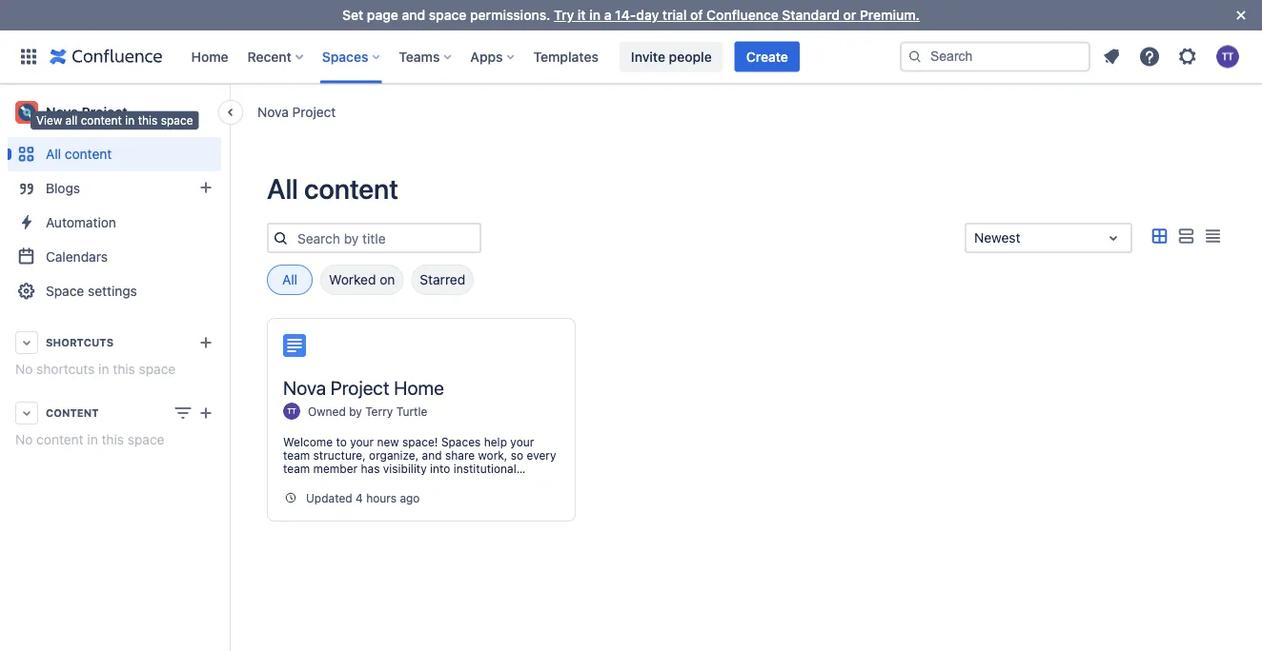 Task type: vqa. For each thing, say whether or not it's contained in the screenshot.
bottommost no
yes



Task type: describe. For each thing, give the bounding box(es) containing it.
blogs
[[46, 181, 80, 196]]

content right all
[[81, 113, 122, 127]]

1 vertical spatial all
[[267, 173, 298, 205]]

nova project home
[[283, 377, 444, 399]]

settings
[[88, 284, 137, 299]]

search image
[[907, 49, 923, 64]]

close image
[[1230, 4, 1253, 27]]

updated 4 hours ago
[[306, 492, 420, 505]]

standard
[[782, 7, 840, 23]]

create link
[[735, 41, 800, 72]]

cards image
[[1148, 225, 1171, 248]]

no shortcuts in this space
[[15, 362, 176, 377]]

1 vertical spatial home
[[394, 377, 444, 399]]

in down the shortcuts dropdown button
[[98, 362, 109, 377]]

space down home link
[[161, 113, 193, 127]]

space right and
[[429, 7, 466, 23]]

global element
[[11, 30, 896, 83]]

terry turtle link
[[365, 405, 427, 418]]

page
[[367, 7, 398, 23]]

1 horizontal spatial nova project link
[[257, 102, 336, 122]]

create a blog image
[[194, 176, 217, 199]]

recent
[[247, 49, 292, 64]]

view
[[36, 113, 62, 127]]

project up by
[[331, 377, 389, 399]]

try it in a 14-day trial of confluence standard or premium. link
[[554, 7, 920, 23]]

all inside 'space' element
[[46, 146, 61, 162]]

space settings
[[46, 284, 137, 299]]

all
[[65, 113, 77, 127]]

in up "all content" link
[[125, 113, 135, 127]]

Search by title field
[[292, 225, 479, 252]]

space element
[[0, 84, 229, 652]]

help icon image
[[1138, 45, 1161, 68]]

shortcuts
[[36, 362, 95, 377]]

create
[[746, 49, 788, 64]]

content up search by title field on the top left
[[304, 173, 398, 205]]

view all content in this space
[[36, 113, 193, 127]]

settings icon image
[[1176, 45, 1199, 68]]

list image
[[1174, 225, 1197, 248]]

space settings link
[[8, 275, 221, 309]]

4
[[356, 492, 363, 505]]

people
[[669, 49, 712, 64]]

starred button
[[411, 265, 474, 295]]

teams
[[399, 49, 440, 64]]

teams button
[[393, 41, 459, 72]]

confluence
[[707, 7, 779, 23]]

this for no shortcuts in this space
[[113, 362, 135, 377]]

on
[[380, 272, 395, 288]]

apps button
[[465, 41, 522, 72]]

1 nova project from the left
[[257, 104, 336, 120]]

newest
[[974, 230, 1020, 246]]

updated
[[306, 492, 352, 505]]

calendars link
[[8, 240, 221, 275]]

automation link
[[8, 206, 221, 240]]

calendars
[[46, 249, 108, 265]]

ago
[[400, 492, 420, 505]]

premium.
[[860, 7, 920, 23]]

project inside 'space' element
[[82, 104, 127, 120]]

all inside button
[[282, 272, 297, 288]]

nova up profile picture
[[283, 377, 326, 399]]

add shortcut image
[[194, 332, 217, 355]]

spaces
[[322, 49, 368, 64]]

invite people button
[[619, 41, 723, 72]]

starred
[[420, 272, 465, 288]]



Task type: locate. For each thing, give the bounding box(es) containing it.
2 nova project from the left
[[46, 104, 127, 120]]

create a page image
[[194, 402, 217, 425]]

nova down the recent popup button
[[257, 104, 289, 120]]

recent button
[[242, 41, 311, 72]]

nova project up "all content" link
[[46, 104, 127, 120]]

appswitcher icon image
[[17, 45, 40, 68]]

home left recent
[[191, 49, 228, 64]]

in
[[589, 7, 601, 23], [125, 113, 135, 127], [98, 362, 109, 377], [87, 432, 98, 448]]

home
[[191, 49, 228, 64], [394, 377, 444, 399]]

None text field
[[974, 229, 978, 248]]

try
[[554, 7, 574, 23]]

2 vertical spatial all
[[282, 272, 297, 288]]

nova
[[257, 104, 289, 120], [46, 104, 78, 120], [283, 377, 326, 399]]

by
[[349, 405, 362, 418]]

owned
[[308, 405, 346, 418]]

nova project
[[257, 104, 336, 120], [46, 104, 127, 120]]

0 vertical spatial home
[[191, 49, 228, 64]]

owned by terry turtle
[[308, 405, 427, 418]]

0 vertical spatial no
[[15, 362, 33, 377]]

project down the spaces at the top left
[[292, 104, 336, 120]]

change view image
[[172, 402, 194, 425]]

no down content "dropdown button"
[[15, 432, 33, 448]]

worked on button
[[320, 265, 404, 295]]

0 horizontal spatial nova project link
[[8, 93, 221, 132]]

all content link
[[8, 137, 221, 172]]

terry
[[365, 405, 393, 418]]

invite
[[631, 49, 665, 64]]

set
[[342, 7, 363, 23]]

Search field
[[900, 41, 1090, 72]]

this
[[138, 113, 158, 127], [113, 362, 135, 377], [102, 432, 124, 448]]

all content up search by title field on the top left
[[267, 173, 398, 205]]

or
[[843, 7, 856, 23]]

nova inside 'space' element
[[46, 104, 78, 120]]

nova project link
[[8, 93, 221, 132], [257, 102, 336, 122]]

content down all
[[65, 146, 112, 162]]

0 vertical spatial this
[[138, 113, 158, 127]]

shortcuts button
[[8, 326, 221, 360]]

page image
[[283, 335, 306, 357]]

no content in this space
[[15, 432, 164, 448]]

nova project inside 'space' element
[[46, 104, 127, 120]]

0 vertical spatial all content
[[46, 146, 112, 162]]

1 no from the top
[[15, 362, 33, 377]]

1 vertical spatial all content
[[267, 173, 398, 205]]

all content
[[46, 146, 112, 162], [267, 173, 398, 205]]

1 vertical spatial this
[[113, 362, 135, 377]]

hours
[[366, 492, 397, 505]]

1 horizontal spatial home
[[394, 377, 444, 399]]

notification icon image
[[1100, 45, 1123, 68]]

this down the shortcuts dropdown button
[[113, 362, 135, 377]]

templates
[[533, 49, 599, 64]]

home link
[[185, 41, 234, 72]]

nova project down the recent popup button
[[257, 104, 336, 120]]

all content inside 'space' element
[[46, 146, 112, 162]]

nova project link down the recent popup button
[[257, 102, 336, 122]]

all down view
[[46, 146, 61, 162]]

2 vertical spatial this
[[102, 432, 124, 448]]

day
[[636, 7, 659, 23]]

all right create a blog icon at the left top
[[267, 173, 298, 205]]

worked on
[[329, 272, 395, 288]]

2 no from the top
[[15, 432, 33, 448]]

profile picture image
[[283, 403, 300, 420]]

worked
[[329, 272, 376, 288]]

this down content "dropdown button"
[[102, 432, 124, 448]]

spaces button
[[316, 41, 387, 72]]

home up 'turtle' on the left of page
[[394, 377, 444, 399]]

no
[[15, 362, 33, 377], [15, 432, 33, 448]]

all button
[[267, 265, 313, 295]]

banner
[[0, 30, 1262, 84]]

nova project link up "all content" link
[[8, 93, 221, 132]]

blogs link
[[8, 172, 221, 206]]

no left shortcuts
[[15, 362, 33, 377]]

project right all
[[82, 104, 127, 120]]

trial
[[662, 7, 687, 23]]

1 horizontal spatial all content
[[267, 173, 398, 205]]

1 horizontal spatial nova project
[[257, 104, 336, 120]]

it
[[578, 7, 586, 23]]

templates link
[[528, 41, 604, 72]]

content
[[46, 407, 99, 420]]

apps
[[470, 49, 503, 64]]

in left the a
[[589, 7, 601, 23]]

open image
[[1102, 227, 1125, 250]]

space
[[46, 284, 84, 299]]

space down the shortcuts dropdown button
[[139, 362, 176, 377]]

content button
[[8, 397, 221, 431]]

set page and space permissions. try it in a 14-day trial of confluence standard or premium.
[[342, 7, 920, 23]]

project
[[292, 104, 336, 120], [82, 104, 127, 120], [331, 377, 389, 399]]

no for no content in this space
[[15, 432, 33, 448]]

turtle
[[396, 405, 427, 418]]

automation
[[46, 215, 116, 231]]

content
[[81, 113, 122, 127], [65, 146, 112, 162], [304, 173, 398, 205], [36, 432, 84, 448]]

all left worked
[[282, 272, 297, 288]]

of
[[690, 7, 703, 23]]

0 horizontal spatial nova project
[[46, 104, 127, 120]]

0 horizontal spatial home
[[191, 49, 228, 64]]

this up "all content" link
[[138, 113, 158, 127]]

content down content
[[36, 432, 84, 448]]

space down content "dropdown button"
[[128, 432, 164, 448]]

your profile and preferences image
[[1216, 45, 1239, 68]]

banner containing home
[[0, 30, 1262, 84]]

shortcuts
[[46, 337, 114, 349]]

compact list image
[[1201, 225, 1224, 248]]

confluence image
[[50, 45, 163, 68], [50, 45, 163, 68]]

space
[[429, 7, 466, 23], [161, 113, 193, 127], [139, 362, 176, 377], [128, 432, 164, 448]]

0 vertical spatial all
[[46, 146, 61, 162]]

nova up "all content" link
[[46, 104, 78, 120]]

no for no shortcuts in this space
[[15, 362, 33, 377]]

all content down all
[[46, 146, 112, 162]]

invite people
[[631, 49, 712, 64]]

this for no content in this space
[[102, 432, 124, 448]]

all
[[46, 146, 61, 162], [267, 173, 298, 205], [282, 272, 297, 288]]

14-
[[615, 7, 636, 23]]

1 vertical spatial no
[[15, 432, 33, 448]]

home inside "global" element
[[191, 49, 228, 64]]

and
[[402, 7, 425, 23]]

in down content
[[87, 432, 98, 448]]

permissions.
[[470, 7, 550, 23]]

0 horizontal spatial all content
[[46, 146, 112, 162]]

a
[[604, 7, 611, 23]]



